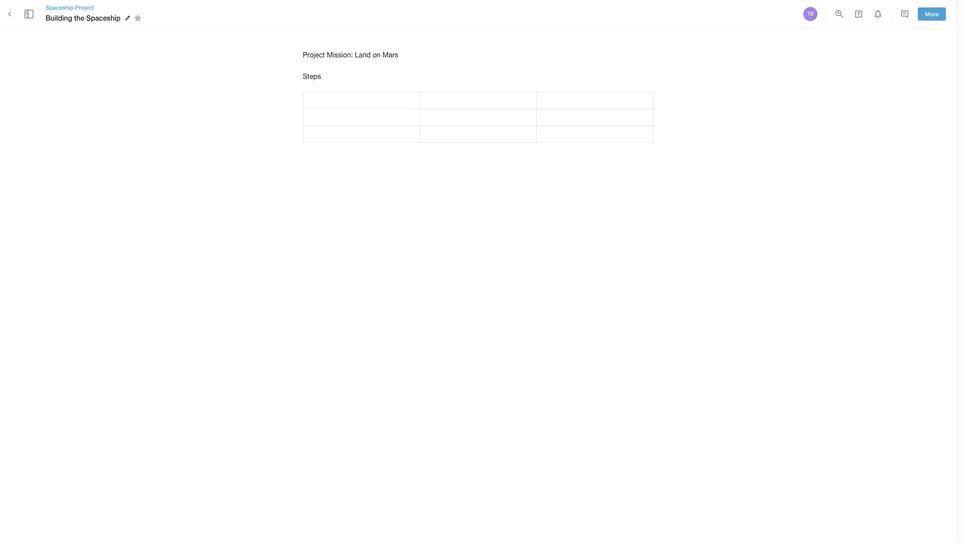 Task type: vqa. For each thing, say whether or not it's contained in the screenshot.
Favorite icon
yes



Task type: locate. For each thing, give the bounding box(es) containing it.
tb
[[807, 11, 814, 17]]

1 horizontal spatial spaceship
[[86, 14, 120, 22]]

on
[[373, 51, 381, 59]]

project up building the spaceship
[[75, 4, 94, 11]]

more button
[[918, 7, 946, 21]]

project mission: land on mars
[[303, 51, 398, 59]]

tb button
[[802, 6, 819, 22]]

mars
[[382, 51, 398, 59]]

building the spaceship
[[46, 14, 120, 22]]

spaceship
[[46, 4, 73, 11], [86, 14, 120, 22]]

spaceship project
[[46, 4, 94, 11]]

mission:
[[327, 51, 353, 59]]

project
[[75, 4, 94, 11], [303, 51, 325, 59]]

project up steps on the top of the page
[[303, 51, 325, 59]]

the
[[74, 14, 84, 22]]

0 horizontal spatial spaceship
[[46, 4, 73, 11]]

building
[[46, 14, 72, 22]]

spaceship down spaceship project link
[[86, 14, 120, 22]]

1 vertical spatial project
[[303, 51, 325, 59]]

0 vertical spatial project
[[75, 4, 94, 11]]

spaceship up building
[[46, 4, 73, 11]]



Task type: describe. For each thing, give the bounding box(es) containing it.
land
[[355, 51, 371, 59]]

spaceship project link
[[46, 3, 144, 11]]

steps
[[303, 72, 321, 80]]

0 horizontal spatial project
[[75, 4, 94, 11]]

more
[[925, 10, 939, 17]]

favorite image
[[132, 13, 143, 23]]

1 horizontal spatial project
[[303, 51, 325, 59]]

0 vertical spatial spaceship
[[46, 4, 73, 11]]

1 vertical spatial spaceship
[[86, 14, 120, 22]]



